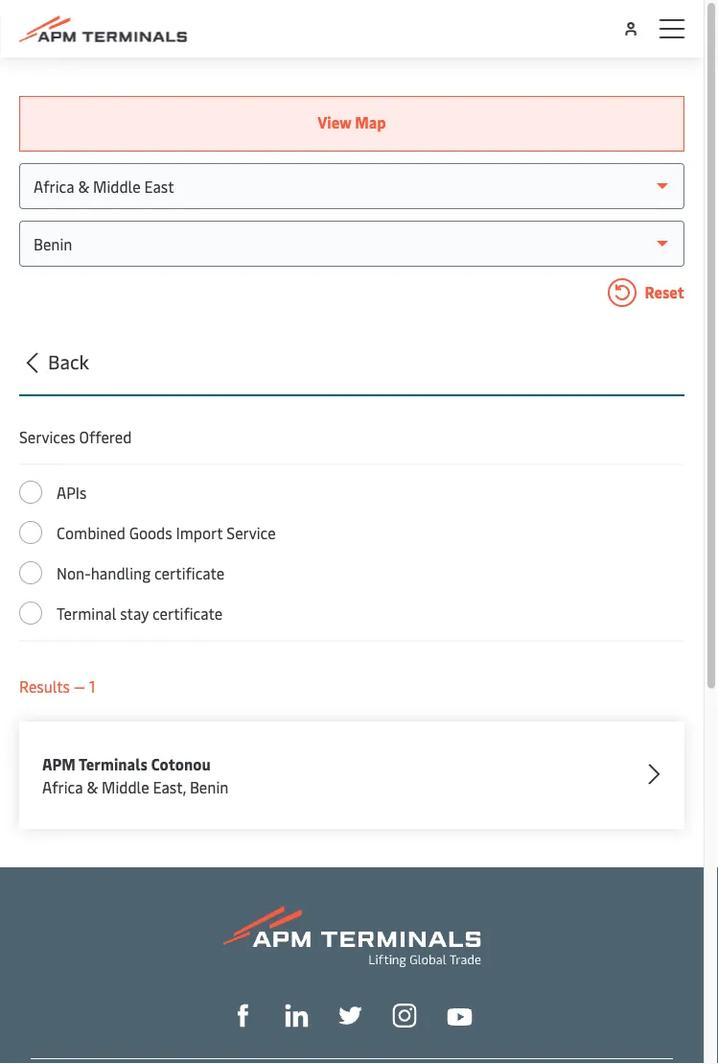 Task type: describe. For each thing, give the bounding box(es) containing it.
certificate for non-handling certificate
[[155, 563, 225, 583]]

offered
[[79, 426, 132, 447]]

handling
[[91, 563, 151, 583]]

apis
[[57, 482, 87, 503]]

non-
[[57, 563, 91, 583]]

services
[[19, 426, 76, 447]]

view map button
[[19, 96, 685, 152]]

you tube link
[[448, 1004, 473, 1027]]

Combined Goods Import Service radio
[[19, 521, 42, 544]]

africa
[[42, 777, 83, 797]]

benin
[[190, 777, 229, 797]]

east,
[[153, 777, 186, 797]]

linkedin image
[[286, 1005, 309, 1028]]

&
[[87, 777, 98, 797]]

fill 44 link
[[339, 1002, 362, 1028]]

view map
[[318, 112, 387, 132]]

shape link
[[232, 1002, 255, 1028]]

service
[[227, 522, 276, 543]]

instagram image
[[393, 1004, 417, 1028]]

APIs radio
[[19, 481, 42, 504]]

instagram link
[[393, 1002, 417, 1028]]

reset
[[642, 282, 685, 303]]

view
[[318, 112, 352, 132]]

terminal
[[57, 603, 116, 623]]

cotonou
[[151, 754, 211, 774]]

certificate for terminal stay certificate
[[153, 603, 223, 623]]



Task type: locate. For each thing, give the bounding box(es) containing it.
facebook image
[[232, 1005, 255, 1028]]

stay
[[120, 603, 149, 623]]

map
[[355, 112, 387, 132]]

0 vertical spatial certificate
[[155, 563, 225, 583]]

results — 1
[[19, 676, 95, 696]]

combined goods import service
[[57, 522, 276, 543]]

—
[[74, 676, 85, 696]]

apm terminals cotonou africa & middle east, benin
[[42, 754, 229, 797]]

Non-handling certificate radio
[[19, 562, 42, 585]]

results
[[19, 676, 70, 696]]

certificate down "import"
[[155, 563, 225, 583]]

Terminal stay certificate radio
[[19, 602, 42, 625]]

1
[[89, 676, 95, 696]]

terminals
[[79, 754, 148, 774]]

apmt footer logo image
[[223, 906, 481, 968]]

import
[[176, 522, 223, 543]]

back button
[[13, 347, 685, 396]]

middle
[[102, 777, 149, 797]]

non-handling certificate
[[57, 563, 225, 583]]

back
[[48, 348, 89, 374]]

services offered
[[19, 426, 132, 447]]

youtube image
[[448, 1009, 473, 1026]]

certificate right stay
[[153, 603, 223, 623]]

apm
[[42, 754, 76, 774]]

goods
[[129, 522, 172, 543]]

linkedin__x28_alt_x29__3_ link
[[286, 1002, 309, 1028]]

1 vertical spatial certificate
[[153, 603, 223, 623]]

combined
[[57, 522, 126, 543]]

certificate
[[155, 563, 225, 583], [153, 603, 223, 623]]

reset button
[[19, 278, 685, 311]]

twitter image
[[339, 1005, 362, 1028]]

terminal stay certificate
[[57, 603, 223, 623]]



Task type: vqa. For each thing, say whether or not it's contained in the screenshot.
Fill 44 link
yes



